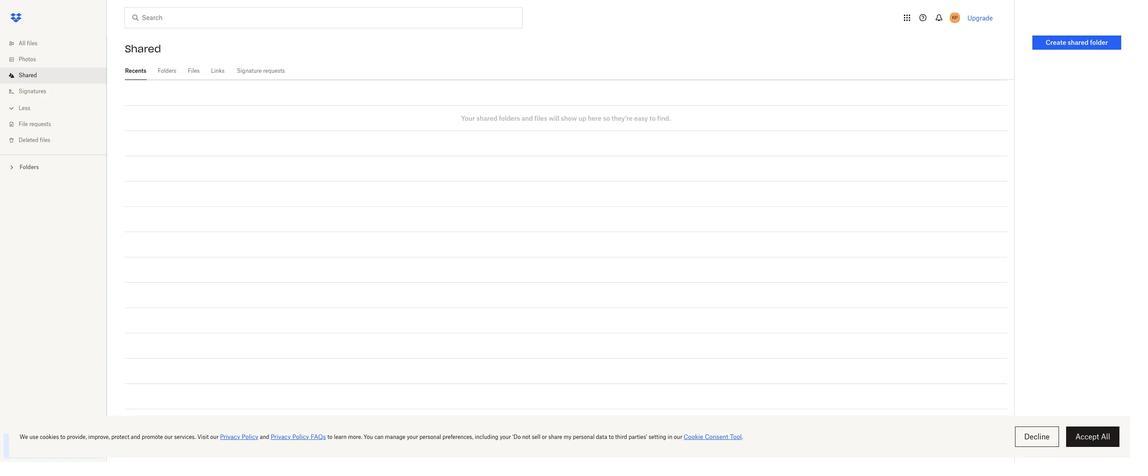 Task type: locate. For each thing, give the bounding box(es) containing it.
shared
[[125, 43, 161, 55], [19, 72, 37, 79]]

shared down photos
[[19, 72, 37, 79]]

shared inside list item
[[19, 72, 37, 79]]

folders down deleted
[[20, 164, 39, 171]]

links link
[[211, 62, 225, 79]]

0 vertical spatial shared
[[1068, 39, 1089, 46]]

requests inside list
[[29, 121, 51, 128]]

shared list item
[[0, 68, 107, 84]]

upgrade
[[968, 14, 994, 22]]

0 horizontal spatial requests
[[29, 121, 51, 128]]

requests
[[263, 68, 285, 74], [29, 121, 51, 128]]

1 horizontal spatial files
[[40, 137, 50, 144]]

shared up recents link
[[125, 43, 161, 55]]

shared right the your
[[477, 115, 498, 122]]

files for all files
[[27, 40, 37, 47]]

folders
[[158, 68, 176, 74], [20, 164, 39, 171]]

files
[[27, 40, 37, 47], [535, 115, 548, 122], [40, 137, 50, 144]]

0 horizontal spatial shared
[[477, 115, 498, 122]]

1 vertical spatial shared
[[477, 115, 498, 122]]

quota usage element
[[9, 440, 23, 454]]

shared inside button
[[1068, 39, 1089, 46]]

files
[[188, 68, 200, 74]]

1 horizontal spatial folders
[[158, 68, 176, 74]]

kp
[[953, 15, 958, 20]]

up
[[579, 115, 587, 122]]

0 vertical spatial requests
[[263, 68, 285, 74]]

photos link
[[7, 52, 107, 68]]

2 vertical spatial files
[[40, 137, 50, 144]]

folders button
[[0, 161, 107, 174]]

1 vertical spatial folders
[[20, 164, 39, 171]]

recents link
[[125, 62, 147, 79]]

requests right signature
[[263, 68, 285, 74]]

deleted files link
[[7, 133, 107, 149]]

0 vertical spatial shared
[[125, 43, 161, 55]]

recents
[[125, 68, 146, 74]]

0 vertical spatial folders
[[158, 68, 176, 74]]

less
[[19, 105, 30, 112]]

1 horizontal spatial requests
[[263, 68, 285, 74]]

1 vertical spatial requests
[[29, 121, 51, 128]]

shared left folder
[[1068, 39, 1089, 46]]

files link
[[188, 62, 200, 79]]

deleted
[[19, 137, 38, 144]]

1 vertical spatial shared
[[19, 72, 37, 79]]

shared
[[1068, 39, 1089, 46], [477, 115, 498, 122]]

0 horizontal spatial shared
[[19, 72, 37, 79]]

find.
[[658, 115, 671, 122]]

folders left files
[[158, 68, 176, 74]]

list
[[0, 30, 107, 155]]

1 horizontal spatial shared
[[1068, 39, 1089, 46]]

here
[[588, 115, 602, 122]]

all
[[19, 40, 25, 47]]

tab list
[[125, 62, 1015, 80]]

requests inside tab list
[[263, 68, 285, 74]]

create
[[1046, 39, 1067, 46]]

free
[[44, 440, 53, 446]]

0 vertical spatial files
[[27, 40, 37, 47]]

0 horizontal spatial files
[[27, 40, 37, 47]]

your
[[461, 115, 475, 122]]

shared for create
[[1068, 39, 1089, 46]]

files right all
[[27, 40, 37, 47]]

easy
[[635, 115, 648, 122]]

less image
[[7, 104, 16, 113]]

2 horizontal spatial files
[[535, 115, 548, 122]]

0 horizontal spatial folders
[[20, 164, 39, 171]]

file requests link
[[7, 117, 107, 133]]

folders inside "folders" button
[[20, 164, 39, 171]]

they're
[[612, 115, 633, 122]]

files left will
[[535, 115, 548, 122]]

upgrade link
[[968, 14, 994, 22]]

requests right file
[[29, 121, 51, 128]]

files right deleted
[[40, 137, 50, 144]]



Task type: describe. For each thing, give the bounding box(es) containing it.
requests for signature requests
[[263, 68, 285, 74]]

signatures link
[[7, 84, 107, 100]]

explore
[[27, 440, 43, 446]]

tab list containing recents
[[125, 62, 1015, 80]]

list containing all files
[[0, 30, 107, 155]]

explore free features
[[27, 440, 72, 446]]

show
[[561, 115, 577, 122]]

folders inside folders link
[[158, 68, 176, 74]]

signature
[[237, 68, 262, 74]]

dropbox image
[[7, 9, 25, 27]]

signatures
[[19, 88, 46, 95]]

signature requests
[[237, 68, 285, 74]]

photos
[[19, 56, 36, 63]]

features
[[54, 440, 72, 446]]

requests for file requests
[[29, 121, 51, 128]]

signature requests link
[[236, 62, 286, 79]]

kp button
[[948, 11, 963, 25]]

Search text field
[[142, 13, 504, 23]]

so
[[603, 115, 610, 122]]

file
[[19, 121, 28, 128]]

all files
[[19, 40, 37, 47]]

quota usage image
[[9, 440, 23, 454]]

to
[[650, 115, 656, 122]]

create shared folder
[[1046, 39, 1109, 46]]

file requests
[[19, 121, 51, 128]]

create shared folder button
[[1033, 36, 1122, 50]]

1 vertical spatial files
[[535, 115, 548, 122]]

files for deleted files
[[40, 137, 50, 144]]

all files link
[[7, 36, 107, 52]]

1 horizontal spatial shared
[[125, 43, 161, 55]]

deleted files
[[19, 137, 50, 144]]

folders link
[[157, 62, 177, 79]]

folder
[[1091, 39, 1109, 46]]

folders
[[499, 115, 520, 122]]

shared for your
[[477, 115, 498, 122]]

will
[[549, 115, 560, 122]]

shared link
[[7, 68, 107, 84]]

links
[[211, 68, 225, 74]]

and
[[522, 115, 533, 122]]

your shared folders and files will show up here so they're easy to find.
[[461, 115, 671, 122]]



Task type: vqa. For each thing, say whether or not it's contained in the screenshot.
Basic
no



